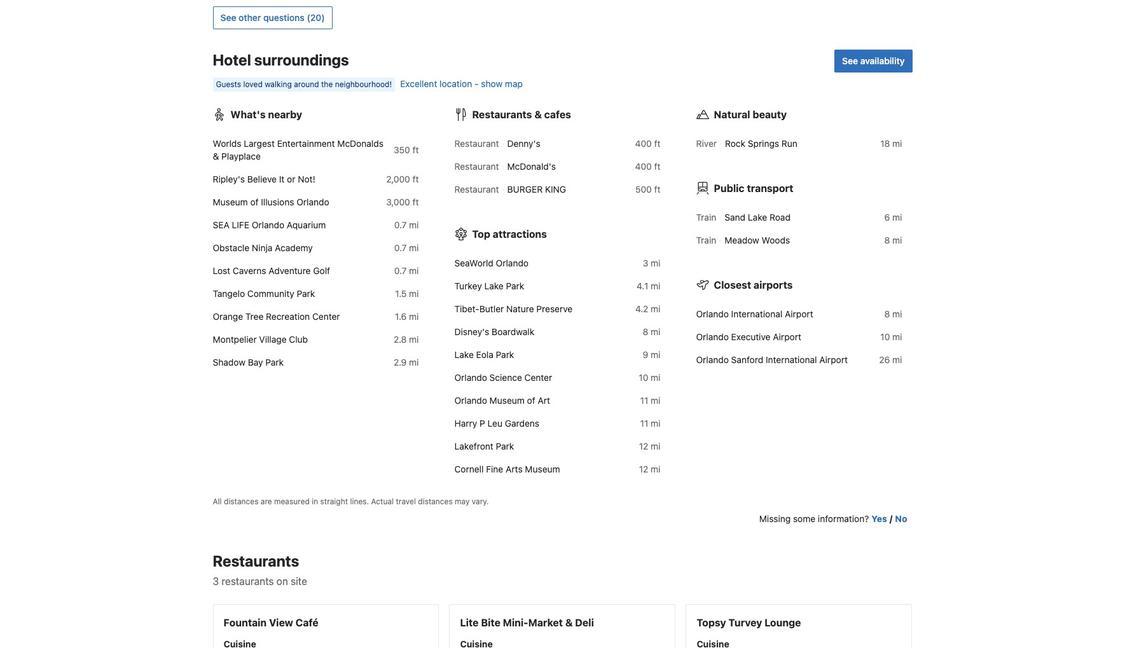 Task type: locate. For each thing, give the bounding box(es) containing it.
2.8 mi
[[394, 334, 419, 345]]

restaurants
[[472, 109, 532, 120], [213, 552, 299, 570]]

see left other
[[220, 12, 236, 23]]

8 for orlando international airport
[[885, 308, 890, 319]]

0 horizontal spatial 3
[[213, 576, 219, 587]]

distances
[[224, 497, 259, 506], [418, 497, 453, 506]]

mi for montpelier village club
[[409, 334, 419, 345]]

11 mi for harry p leu gardens
[[641, 418, 661, 429]]

park up cornell fine arts museum
[[496, 441, 514, 452]]

8 mi for orlando international airport
[[885, 308, 903, 319]]

2 horizontal spatial &
[[566, 617, 573, 628]]

0 vertical spatial 10 mi
[[881, 331, 903, 342]]

sand
[[725, 212, 746, 222]]

information?
[[818, 513, 869, 524]]

1 vertical spatial 8
[[885, 308, 890, 319]]

1 0.7 mi from the top
[[394, 219, 419, 230]]

1 vertical spatial &
[[213, 151, 219, 161]]

mi for shadow bay park
[[409, 357, 419, 368]]

see availability
[[843, 55, 905, 66]]

3 restaurant from the top
[[455, 184, 499, 194]]

montpelier
[[213, 334, 257, 345]]

sanford
[[732, 354, 764, 365]]

2 12 mi from the top
[[639, 464, 661, 474]]

restaurant up top
[[455, 184, 499, 194]]

1 vertical spatial train
[[696, 235, 717, 245]]

8 mi up 9 mi on the bottom of the page
[[643, 326, 661, 337]]

2 vertical spatial 8 mi
[[643, 326, 661, 337]]

science
[[490, 372, 522, 383]]

2 vertical spatial &
[[566, 617, 573, 628]]

ninja
[[252, 242, 273, 253]]

mi for disney's boardwalk
[[651, 326, 661, 337]]

2 vertical spatial 8
[[643, 326, 649, 337]]

1 vertical spatial center
[[525, 372, 552, 383]]

3 inside restaurants 3 restaurants on site
[[213, 576, 219, 587]]

mi for turkey lake park
[[651, 280, 661, 291]]

turkey
[[455, 280, 482, 291]]

restaurant left mcdonald's
[[455, 161, 499, 172]]

see other questions (20) button
[[213, 6, 333, 29]]

1 horizontal spatial lake
[[485, 280, 504, 291]]

train left "meadow"
[[696, 235, 717, 245]]

1 restaurant from the top
[[455, 138, 499, 149]]

no button
[[896, 513, 908, 525]]

airport for orlando international airport
[[785, 308, 814, 319]]

& left deli
[[566, 617, 573, 628]]

0.7 for golf
[[394, 265, 407, 276]]

0 horizontal spatial distances
[[224, 497, 259, 506]]

orlando international airport
[[696, 308, 814, 319]]

airports
[[754, 279, 793, 291]]

0 vertical spatial 400 ft
[[635, 138, 661, 149]]

1 12 from the top
[[639, 441, 649, 452]]

1 vertical spatial 10 mi
[[639, 372, 661, 383]]

butler
[[480, 303, 504, 314]]

10 mi up 26 mi
[[881, 331, 903, 342]]

1 vertical spatial 400 ft
[[635, 161, 661, 172]]

1 vertical spatial 12
[[639, 464, 649, 474]]

park up tibet-butler nature preserve
[[506, 280, 524, 291]]

2 horizontal spatial lake
[[748, 212, 768, 222]]

1 horizontal spatial see
[[843, 55, 858, 66]]

airport
[[785, 308, 814, 319], [773, 331, 802, 342], [820, 354, 848, 365]]

1 horizontal spatial distances
[[418, 497, 453, 506]]

orlando
[[297, 196, 329, 207], [252, 219, 285, 230], [496, 257, 529, 268], [696, 308, 729, 319], [696, 331, 729, 342], [696, 354, 729, 365], [455, 372, 487, 383], [455, 395, 487, 406]]

0 horizontal spatial of
[[250, 196, 259, 207]]

& inside "worlds largest entertainment mcdonalds & playplace"
[[213, 151, 219, 161]]

what's
[[231, 109, 266, 120]]

lakefront
[[455, 441, 494, 452]]

seaworld
[[455, 257, 494, 268]]

6
[[885, 212, 890, 222]]

0 vertical spatial 12 mi
[[639, 441, 661, 452]]

museum down 'ripley's'
[[213, 196, 248, 207]]

see availability button
[[835, 49, 913, 72]]

loved
[[243, 79, 263, 89]]

international up executive
[[732, 308, 783, 319]]

1 vertical spatial museum
[[490, 395, 525, 406]]

mini-
[[503, 617, 529, 628]]

lite
[[460, 617, 479, 628]]

excellent location - show map link
[[400, 78, 523, 89]]

park right eola
[[496, 349, 514, 360]]

center right "recreation"
[[312, 311, 340, 322]]

travel
[[396, 497, 416, 506]]

0 vertical spatial 10
[[881, 331, 890, 342]]

1 vertical spatial airport
[[773, 331, 802, 342]]

orlando science center
[[455, 372, 552, 383]]

0 vertical spatial train
[[696, 212, 717, 222]]

3 left restaurants
[[213, 576, 219, 587]]

distances left may
[[418, 497, 453, 506]]

1 400 ft from the top
[[635, 138, 661, 149]]

airport left 26
[[820, 354, 848, 365]]

0 vertical spatial 0.7
[[394, 219, 407, 230]]

tangelo community park
[[213, 288, 315, 299]]

0 vertical spatial restaurants
[[472, 109, 532, 120]]

train left sand
[[696, 212, 717, 222]]

1 vertical spatial lake
[[485, 280, 504, 291]]

-
[[475, 78, 479, 89]]

art
[[538, 395, 550, 406]]

1 vertical spatial restaurants
[[213, 552, 299, 570]]

tangelo
[[213, 288, 245, 299]]

topsy turvey lounge
[[697, 617, 801, 628]]

lake up "butler"
[[485, 280, 504, 291]]

lite bite mini-market & deli
[[460, 617, 594, 628]]

train for meadow woods
[[696, 235, 717, 245]]

airport up orlando sanford international airport
[[773, 331, 802, 342]]

club
[[289, 334, 308, 345]]

1.6
[[395, 311, 407, 322]]

walking
[[265, 79, 292, 89]]

restaurant for burger king
[[455, 184, 499, 194]]

mi for seaworld orlando
[[651, 257, 661, 268]]

yes
[[872, 513, 888, 524]]

2 vertical spatial 0.7
[[394, 265, 407, 276]]

0 vertical spatial museum
[[213, 196, 248, 207]]

10 mi down 9 mi on the bottom of the page
[[639, 372, 661, 383]]

0 horizontal spatial &
[[213, 151, 219, 161]]

boardwalk
[[492, 326, 535, 337]]

tree
[[246, 311, 264, 322]]

0 horizontal spatial see
[[220, 12, 236, 23]]

& down worlds
[[213, 151, 219, 161]]

1 vertical spatial 0.7
[[394, 242, 407, 253]]

3 0.7 mi from the top
[[394, 265, 419, 276]]

mi for harry p leu gardens
[[651, 418, 661, 429]]

restaurant left denny's at top
[[455, 138, 499, 149]]

2 vertical spatial lake
[[455, 349, 474, 360]]

1 vertical spatial 0.7 mi
[[394, 242, 419, 253]]

restaurants down show
[[472, 109, 532, 120]]

mi for lake eola park
[[651, 349, 661, 360]]

11 mi
[[641, 395, 661, 406], [641, 418, 661, 429]]

2 400 from the top
[[635, 161, 652, 172]]

8 mi down 6 mi at the top of the page
[[885, 235, 903, 245]]

12
[[639, 441, 649, 452], [639, 464, 649, 474]]

p
[[480, 418, 485, 429]]

executive
[[732, 331, 771, 342]]

missing some information? yes / no
[[760, 513, 908, 524]]

1 vertical spatial 8 mi
[[885, 308, 903, 319]]

2.9 mi
[[394, 357, 419, 368]]

may
[[455, 497, 470, 506]]

12 for cornell fine arts museum
[[639, 464, 649, 474]]

orlando down 'museum of illusions orlando'
[[252, 219, 285, 230]]

11 for orlando museum of art
[[641, 395, 649, 406]]

train for sand lake road
[[696, 212, 717, 222]]

10 for orlando science center
[[639, 372, 649, 383]]

bite
[[481, 617, 501, 628]]

1 horizontal spatial of
[[527, 395, 536, 406]]

1 horizontal spatial 3
[[643, 257, 649, 268]]

entertainment
[[277, 138, 335, 149]]

1 12 mi from the top
[[639, 441, 661, 452]]

1 vertical spatial 12 mi
[[639, 464, 661, 474]]

2 horizontal spatial museum
[[525, 464, 560, 474]]

lake
[[748, 212, 768, 222], [485, 280, 504, 291], [455, 349, 474, 360]]

park right bay
[[266, 357, 284, 368]]

2 vertical spatial restaurant
[[455, 184, 499, 194]]

1 0.7 from the top
[[394, 219, 407, 230]]

around
[[294, 79, 319, 89]]

orlando down closest
[[696, 308, 729, 319]]

1 horizontal spatial 10 mi
[[881, 331, 903, 342]]

restaurant
[[455, 138, 499, 149], [455, 161, 499, 172], [455, 184, 499, 194]]

11 for harry p leu gardens
[[641, 418, 649, 429]]

orlando down lake eola park
[[455, 372, 487, 383]]

1 400 from the top
[[635, 138, 652, 149]]

see other questions (20)
[[220, 12, 325, 23]]

0 vertical spatial center
[[312, 311, 340, 322]]

playplace
[[221, 151, 261, 161]]

mi for obstacle ninja academy
[[409, 242, 419, 253]]

of left illusions
[[250, 196, 259, 207]]

mi for tangelo community park
[[409, 288, 419, 299]]

400 for denny's
[[635, 138, 652, 149]]

8 up 26
[[885, 308, 890, 319]]

distances right all
[[224, 497, 259, 506]]

fountain
[[224, 617, 267, 628]]

international
[[732, 308, 783, 319], [766, 354, 817, 365]]

0 horizontal spatial restaurants
[[213, 552, 299, 570]]

ft
[[655, 138, 661, 149], [413, 144, 419, 155], [655, 161, 661, 172], [413, 173, 419, 184], [655, 184, 661, 194], [413, 196, 419, 207]]

8 down 6
[[885, 235, 890, 245]]

life
[[232, 219, 249, 230]]

0 horizontal spatial 10 mi
[[639, 372, 661, 383]]

0.7
[[394, 219, 407, 230], [394, 242, 407, 253], [394, 265, 407, 276]]

2 train from the top
[[696, 235, 717, 245]]

6 mi
[[885, 212, 903, 222]]

1 horizontal spatial center
[[525, 372, 552, 383]]

3 0.7 from the top
[[394, 265, 407, 276]]

0 vertical spatial 400
[[635, 138, 652, 149]]

& left cafes at the top of the page
[[535, 109, 542, 120]]

1 vertical spatial 11
[[641, 418, 649, 429]]

1 vertical spatial 3
[[213, 576, 219, 587]]

0 vertical spatial international
[[732, 308, 783, 319]]

mi for orange tree recreation center
[[409, 311, 419, 322]]

10 for orlando executive airport
[[881, 331, 890, 342]]

1 horizontal spatial museum
[[490, 395, 525, 406]]

airport for orlando executive airport
[[773, 331, 802, 342]]

2 vertical spatial 0.7 mi
[[394, 265, 419, 276]]

2 12 from the top
[[639, 464, 649, 474]]

market
[[529, 617, 563, 628]]

mi for lakefront park
[[651, 441, 661, 452]]

8 mi for disney's boardwalk
[[643, 326, 661, 337]]

1 distances from the left
[[224, 497, 259, 506]]

8 mi up 26 mi
[[885, 308, 903, 319]]

obstacle ninja academy
[[213, 242, 313, 253]]

mcdonalds
[[337, 138, 384, 149]]

1 train from the top
[[696, 212, 717, 222]]

center up art
[[525, 372, 552, 383]]

aquarium
[[287, 219, 326, 230]]

0 vertical spatial &
[[535, 109, 542, 120]]

0 vertical spatial airport
[[785, 308, 814, 319]]

0 vertical spatial lake
[[748, 212, 768, 222]]

1 11 from the top
[[641, 395, 649, 406]]

1 horizontal spatial &
[[535, 109, 542, 120]]

orlando up "harry"
[[455, 395, 487, 406]]

international right "sanford"
[[766, 354, 817, 365]]

0 vertical spatial 3
[[643, 257, 649, 268]]

& for worlds largest entertainment mcdonalds & playplace
[[213, 151, 219, 161]]

park for tangelo community park
[[297, 288, 315, 299]]

1 vertical spatial 400
[[635, 161, 652, 172]]

restaurants for restaurants & cafes
[[472, 109, 532, 120]]

lake for park
[[485, 280, 504, 291]]

3 up '4.1 mi'
[[643, 257, 649, 268]]

meadow
[[725, 235, 760, 245]]

10 down 9
[[639, 372, 649, 383]]

3,000
[[386, 196, 410, 207]]

preserve
[[537, 303, 573, 314]]

mi for orlando science center
[[651, 372, 661, 383]]

lake left eola
[[455, 349, 474, 360]]

park down golf
[[297, 288, 315, 299]]

0 horizontal spatial center
[[312, 311, 340, 322]]

1 vertical spatial see
[[843, 55, 858, 66]]

orlando down the top attractions
[[496, 257, 529, 268]]

museum of illusions orlando
[[213, 196, 329, 207]]

restaurants up restaurants
[[213, 552, 299, 570]]

1 11 mi from the top
[[641, 395, 661, 406]]

airport down airports
[[785, 308, 814, 319]]

0 vertical spatial restaurant
[[455, 138, 499, 149]]

9
[[643, 349, 649, 360]]

4.1
[[637, 280, 649, 291]]

0 vertical spatial 11
[[641, 395, 649, 406]]

12 mi
[[639, 441, 661, 452], [639, 464, 661, 474]]

1 vertical spatial restaurant
[[455, 161, 499, 172]]

2 11 from the top
[[641, 418, 649, 429]]

0 vertical spatial 11 mi
[[641, 395, 661, 406]]

2 11 mi from the top
[[641, 418, 661, 429]]

1 vertical spatial 11 mi
[[641, 418, 661, 429]]

all
[[213, 497, 222, 506]]

0 vertical spatial 12
[[639, 441, 649, 452]]

vary.
[[472, 497, 489, 506]]

in
[[312, 497, 318, 506]]

12 mi for cornell fine arts museum
[[639, 464, 661, 474]]

2 restaurant from the top
[[455, 161, 499, 172]]

illusions
[[261, 196, 294, 207]]

burger
[[507, 184, 543, 194]]

restaurants inside restaurants 3 restaurants on site
[[213, 552, 299, 570]]

rock
[[725, 138, 746, 149]]

the
[[321, 79, 333, 89]]

of
[[250, 196, 259, 207], [527, 395, 536, 406]]

400 for mcdonald's
[[635, 161, 652, 172]]

museum right the arts on the left
[[525, 464, 560, 474]]

1 horizontal spatial 10
[[881, 331, 890, 342]]

of left art
[[527, 395, 536, 406]]

lake right sand
[[748, 212, 768, 222]]

see
[[220, 12, 236, 23], [843, 55, 858, 66]]

8 up 9
[[643, 326, 649, 337]]

see left availability on the right top of the page
[[843, 55, 858, 66]]

1 horizontal spatial restaurants
[[472, 109, 532, 120]]

orlando executive airport
[[696, 331, 802, 342]]

0 vertical spatial 0.7 mi
[[394, 219, 419, 230]]

museum down science
[[490, 395, 525, 406]]

10 up 26
[[881, 331, 890, 342]]

0 horizontal spatial 10
[[639, 372, 649, 383]]

1 vertical spatial 10
[[639, 372, 649, 383]]

0 vertical spatial see
[[220, 12, 236, 23]]

12 for lakefront park
[[639, 441, 649, 452]]

400 ft for mcdonald's
[[635, 161, 661, 172]]

0 vertical spatial of
[[250, 196, 259, 207]]

2 400 ft from the top
[[635, 161, 661, 172]]

0.7 mi
[[394, 219, 419, 230], [394, 242, 419, 253], [394, 265, 419, 276]]

see for see availability
[[843, 55, 858, 66]]

topsy
[[697, 617, 726, 628]]



Task type: describe. For each thing, give the bounding box(es) containing it.
mcdonald's
[[507, 161, 556, 172]]

show
[[481, 78, 503, 89]]

1.5 mi
[[395, 288, 419, 299]]

view
[[269, 617, 293, 628]]

natural beauty
[[714, 109, 787, 120]]

disney's
[[455, 326, 490, 337]]

caverns
[[233, 265, 266, 276]]

woods
[[762, 235, 790, 245]]

2 0.7 mi from the top
[[394, 242, 419, 253]]

ripley's believe it or not!
[[213, 173, 315, 184]]

neighbourhood!
[[335, 79, 392, 89]]

nature
[[507, 303, 534, 314]]

rock springs run
[[725, 138, 798, 149]]

2.9
[[394, 357, 407, 368]]

public transport
[[714, 182, 794, 194]]

3,000 ft
[[386, 196, 419, 207]]

orlando sanford international airport
[[696, 354, 848, 365]]

transport
[[747, 182, 794, 194]]

shadow
[[213, 357, 246, 368]]

lake eola park
[[455, 349, 514, 360]]

restaurants & cafes
[[472, 109, 571, 120]]

2,000 ft
[[386, 173, 419, 184]]

hotel surroundings
[[213, 51, 349, 68]]

bay
[[248, 357, 263, 368]]

closest airports
[[714, 279, 793, 291]]

mi for orlando museum of art
[[651, 395, 661, 406]]

disney's boardwalk
[[455, 326, 535, 337]]

12 mi for lakefront park
[[639, 441, 661, 452]]

0 vertical spatial 8
[[885, 235, 890, 245]]

run
[[782, 138, 798, 149]]

guests loved walking around the neighbourhood!
[[216, 79, 392, 89]]

2 distances from the left
[[418, 497, 453, 506]]

0 horizontal spatial museum
[[213, 196, 248, 207]]

sand lake road
[[725, 212, 791, 222]]

500
[[636, 184, 652, 194]]

attractions
[[493, 228, 547, 240]]

1 vertical spatial of
[[527, 395, 536, 406]]

cafes
[[544, 109, 571, 120]]

adventure
[[269, 265, 311, 276]]

18 mi
[[881, 138, 903, 149]]

cornell fine arts museum
[[455, 464, 560, 474]]

ripley's
[[213, 173, 245, 184]]

8 for disney's boardwalk
[[643, 326, 649, 337]]

park for lake eola park
[[496, 349, 514, 360]]

26
[[880, 354, 890, 365]]

lines.
[[350, 497, 369, 506]]

lounge
[[765, 617, 801, 628]]

park for turkey lake park
[[506, 280, 524, 291]]

orlando down not!
[[297, 196, 329, 207]]

lost
[[213, 265, 230, 276]]

2 vertical spatial airport
[[820, 354, 848, 365]]

hotel
[[213, 51, 251, 68]]

restaurants for restaurants 3 restaurants on site
[[213, 552, 299, 570]]

350
[[394, 144, 410, 155]]

meadow woods
[[725, 235, 790, 245]]

0.7 mi for aquarium
[[394, 219, 419, 230]]

nearby
[[268, 109, 302, 120]]

1 vertical spatial international
[[766, 354, 817, 365]]

lake for road
[[748, 212, 768, 222]]

4.2 mi
[[636, 303, 661, 314]]

shadow bay park
[[213, 357, 284, 368]]

mi for tibet-butler nature preserve
[[651, 303, 661, 314]]

on
[[277, 576, 288, 587]]

/
[[890, 513, 893, 524]]

park for shadow bay park
[[266, 357, 284, 368]]

turkey lake park
[[455, 280, 524, 291]]

or
[[287, 173, 296, 184]]

mi for orlando executive airport
[[893, 331, 903, 342]]

orlando left executive
[[696, 331, 729, 342]]

0 horizontal spatial lake
[[455, 349, 474, 360]]

deli
[[575, 617, 594, 628]]

mi for orlando international airport
[[893, 308, 903, 319]]

orange
[[213, 311, 243, 322]]

0 vertical spatial 8 mi
[[885, 235, 903, 245]]

it
[[279, 173, 285, 184]]

4.2
[[636, 303, 649, 314]]

academy
[[275, 242, 313, 253]]

& for lite bite mini-market & deli
[[566, 617, 573, 628]]

18
[[881, 138, 890, 149]]

0.7 for aquarium
[[394, 219, 407, 230]]

location
[[440, 78, 472, 89]]

fine
[[486, 464, 503, 474]]

harry p leu gardens
[[455, 418, 540, 429]]

1.5
[[395, 288, 407, 299]]

400 ft for denny's
[[635, 138, 661, 149]]

tibet-
[[455, 303, 480, 314]]

surroundings
[[254, 51, 349, 68]]

mi for orlando sanford international airport
[[893, 354, 903, 365]]

mi for sea life orlando aquarium
[[409, 219, 419, 230]]

natural
[[714, 109, 751, 120]]

orlando left "sanford"
[[696, 354, 729, 365]]

restaurants 3 restaurants on site
[[213, 552, 307, 587]]

restaurant for denny's
[[455, 138, 499, 149]]

worlds
[[213, 138, 242, 149]]

10 mi for center
[[639, 372, 661, 383]]

11 mi for orlando museum of art
[[641, 395, 661, 406]]

10 mi for airport
[[881, 331, 903, 342]]

springs
[[748, 138, 780, 149]]

recreation
[[266, 311, 310, 322]]

see for see other questions (20)
[[220, 12, 236, 23]]

0.7 mi for golf
[[394, 265, 419, 276]]

lakefront park
[[455, 441, 514, 452]]

mi for cornell fine arts museum
[[651, 464, 661, 474]]

restaurant for mcdonald's
[[455, 161, 499, 172]]

2 vertical spatial museum
[[525, 464, 560, 474]]

turvey
[[729, 617, 763, 628]]

eola
[[476, 349, 494, 360]]

no
[[896, 513, 908, 524]]

some
[[793, 513, 816, 524]]

believe
[[247, 173, 277, 184]]

tibet-butler nature preserve
[[455, 303, 573, 314]]

mi for lost caverns adventure golf
[[409, 265, 419, 276]]

1.6 mi
[[395, 311, 419, 322]]

500 ft
[[636, 184, 661, 194]]

3 mi
[[643, 257, 661, 268]]

village
[[259, 334, 287, 345]]

2 0.7 from the top
[[394, 242, 407, 253]]

restaurants
[[222, 576, 274, 587]]



Task type: vqa. For each thing, say whether or not it's contained in the screenshot.


